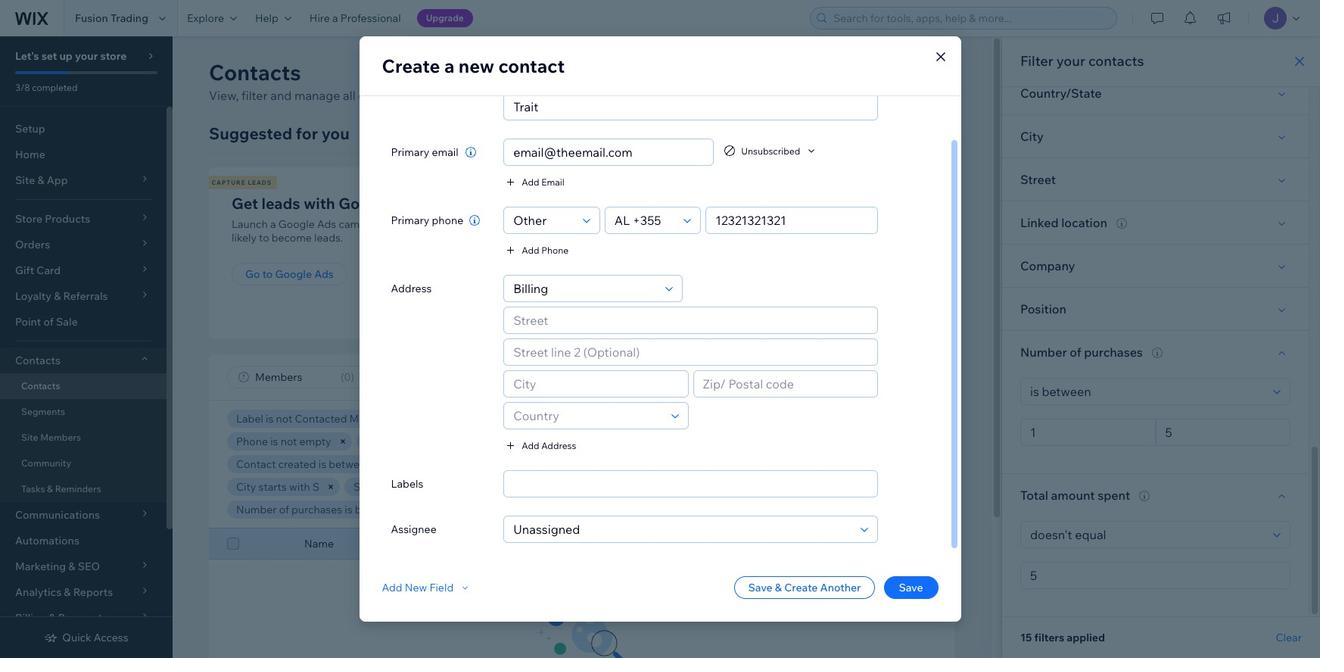 Task type: describe. For each thing, give the bounding box(es) containing it.
birthdate
[[550, 457, 596, 471]]

Code field
[[610, 207, 679, 233]]

1 5 from the left
[[429, 503, 435, 516]]

90
[[649, 457, 662, 471]]

email for email subscriber status is never subscribed
[[477, 412, 504, 426]]

and right me
[[368, 412, 386, 426]]

2 type field from the top
[[509, 276, 661, 301]]

clear for the leftmost 'clear' button
[[638, 504, 661, 515]]

1 type field from the top
[[509, 207, 578, 233]]

add for add phone
[[522, 244, 540, 256]]

hire a professional link
[[301, 0, 410, 36]]

never
[[604, 412, 632, 426]]

contacted
[[295, 412, 347, 426]]

tasks
[[21, 483, 45, 494]]

email for email
[[474, 537, 501, 551]]

1 vertical spatial clear button
[[1276, 631, 1302, 644]]

a right 'hire'
[[332, 11, 338, 25]]

add address button
[[504, 438, 577, 452]]

is left jacob
[[604, 435, 612, 448]]

learn more button
[[553, 86, 617, 104]]

phone for phone is not empty
[[236, 435, 268, 448]]

hickory
[[660, 480, 698, 494]]

add new field
[[382, 581, 454, 594]]

another
[[821, 581, 861, 594]]

15
[[1021, 631, 1032, 644]]

city for city starts with s
[[236, 480, 256, 494]]

point of sale
[[15, 315, 78, 329]]

contacts inside contacts view, filter and manage all of your site's customers and leads. learn more
[[209, 59, 301, 86]]

not left member
[[453, 435, 469, 448]]

people
[[435, 217, 470, 231]]

contacts button
[[0, 348, 167, 373]]

suggested for you
[[209, 123, 350, 143]]

location for linked location
[[1062, 215, 1108, 230]]

for
[[296, 123, 318, 143]]

upgrade
[[426, 12, 464, 23]]

1
[[401, 503, 406, 516]]

setup link
[[0, 116, 167, 142]]

is left 1 in the bottom left of the page
[[345, 503, 353, 516]]

import contacts
[[671, 267, 753, 281]]

or
[[867, 217, 877, 231]]

filter for filter
[[675, 370, 700, 384]]

via
[[819, 217, 833, 231]]

assignee for assignee is jacob simon
[[556, 435, 602, 448]]

0 horizontal spatial clear button
[[627, 501, 672, 519]]

2 5 from the left
[[596, 503, 602, 516]]

address inside add address button
[[542, 440, 577, 451]]

by
[[725, 217, 738, 231]]

contacts inside "grow your contact list add contacts by importing them via gmail or a csv file."
[[680, 217, 723, 231]]

jacob
[[614, 435, 645, 448]]

home link
[[0, 142, 167, 167]]

member for member status
[[884, 537, 926, 551]]

in
[[599, 457, 607, 471]]

purchases for number of purchases
[[1084, 345, 1143, 360]]

add email
[[522, 176, 565, 187]]

filter button
[[647, 366, 714, 388]]

your inside contacts view, filter and manage all of your site's customers and leads. learn more
[[372, 88, 398, 103]]

member for member status is not a member
[[365, 435, 407, 448]]

create contact
[[850, 65, 937, 80]]

hire a professional
[[310, 11, 401, 25]]

linked for linked location doesn't equal any of hickory drive
[[482, 480, 515, 494]]

a inside get leads with google ads launch a google ads campaign to target people likely to become leads.
[[270, 217, 276, 231]]

automations
[[15, 534, 79, 547]]

contact created is between dec 22, 2023 and dec 10, 2023
[[236, 457, 524, 471]]

not for phone is not empty
[[281, 435, 297, 448]]

(
[[341, 370, 344, 384]]

of inside contacts view, filter and manage all of your site's customers and leads. learn more
[[358, 88, 370, 103]]

Zip/ Postal code field
[[699, 371, 873, 397]]

add new field button
[[382, 581, 472, 594]]

number of purchases is between 1 and 5
[[236, 503, 435, 516]]

and down new
[[493, 88, 515, 103]]

tasks & reminders link
[[0, 476, 167, 502]]

last
[[629, 457, 646, 471]]

me
[[350, 412, 365, 426]]

number for number of purchases
[[1021, 345, 1067, 360]]

Search for tools, apps, help & more... field
[[829, 8, 1112, 29]]

manage
[[295, 88, 340, 103]]

up
[[59, 49, 73, 63]]

upgrade button
[[417, 9, 473, 27]]

To number field
[[1161, 420, 1286, 445]]

a inside "grow your contact list add contacts by importing them via gmail or a csv file."
[[880, 217, 886, 231]]

add email button
[[504, 175, 565, 189]]

Street line 2 (Optional) field
[[509, 339, 873, 365]]

birthdate in the last 90 days
[[550, 457, 687, 471]]

with for google
[[304, 194, 335, 213]]

email
[[432, 145, 459, 159]]

Enter a value number field
[[1026, 563, 1286, 588]]

professional
[[341, 11, 401, 25]]

store
[[100, 49, 127, 63]]

linked for linked location
[[1021, 215, 1059, 230]]

unsubscribed
[[741, 145, 801, 156]]

community
[[21, 457, 71, 469]]

hire
[[310, 11, 330, 25]]

Phone field
[[711, 207, 873, 233]]

go to google ads button
[[232, 263, 347, 285]]

number for number of purchases is between 1 and 5
[[236, 503, 277, 516]]

Email field
[[509, 139, 709, 165]]

grow
[[657, 194, 696, 213]]

help button
[[246, 0, 301, 36]]

0 vertical spatial between
[[329, 457, 372, 471]]

likely
[[232, 231, 257, 245]]

is left never
[[594, 412, 602, 426]]

label is not contacted me and customers
[[236, 412, 443, 426]]

is right label
[[266, 412, 274, 426]]

( 0 )
[[341, 370, 354, 384]]

primary email
[[391, 145, 459, 159]]

add phone button
[[504, 243, 569, 257]]

add for add address
[[522, 440, 540, 451]]

all
[[343, 88, 356, 103]]

contacts inside button
[[707, 267, 753, 281]]

add address
[[522, 440, 577, 451]]

contacts view, filter and manage all of your site's customers and leads. learn more
[[209, 59, 617, 103]]

leads
[[262, 194, 300, 213]]

segments link
[[0, 399, 167, 425]]

3/8
[[15, 82, 30, 93]]

sidebar element
[[0, 36, 173, 658]]

country/state for country/state
[[1021, 86, 1102, 101]]

1 vertical spatial contact
[[236, 457, 276, 471]]

sale
[[56, 315, 78, 329]]

phone is not empty
[[236, 435, 331, 448]]

email inside button
[[542, 176, 565, 187]]

phone
[[432, 214, 464, 227]]

15 filters applied
[[1021, 631, 1106, 644]]

automations link
[[0, 528, 167, 554]]

leads. inside contacts view, filter and manage all of your site's customers and leads. learn more
[[517, 88, 550, 103]]

filter for filter your contacts
[[1021, 52, 1054, 70]]

drive
[[700, 480, 726, 494]]

unsubscribed button
[[723, 144, 819, 158]]

1 horizontal spatial contacts
[[1089, 52, 1145, 70]]

completed
[[32, 82, 78, 93]]

not for street is not empty
[[397, 480, 413, 494]]

contact inside "grow your contact list add contacts by importing them via gmail or a csv file."
[[736, 194, 791, 213]]

primary for primary phone
[[391, 214, 430, 227]]

capture leads
[[212, 179, 272, 186]]

segments
[[21, 406, 65, 417]]

setup
[[15, 122, 45, 136]]

0 vertical spatial address
[[391, 282, 432, 295]]

more
[[588, 88, 617, 103]]

empty for phone is not empty
[[299, 435, 331, 448]]



Task type: locate. For each thing, give the bounding box(es) containing it.
total amount spent is not 5
[[469, 503, 602, 516]]

1 horizontal spatial linked
[[1021, 215, 1059, 230]]

filter inside filter button
[[675, 370, 700, 384]]

customers
[[431, 88, 491, 103]]

email down total amount spent is not 5
[[474, 537, 501, 551]]

1 vertical spatial location
[[517, 480, 557, 494]]

community link
[[0, 451, 167, 476]]

None checkbox
[[227, 535, 239, 553]]

phone down label
[[236, 435, 268, 448]]

& inside button
[[775, 581, 782, 594]]

1 horizontal spatial address
[[542, 440, 577, 451]]

0 horizontal spatial contacts
[[680, 217, 723, 231]]

google inside go to google ads button
[[275, 267, 312, 281]]

1 vertical spatial select an option field
[[1026, 522, 1269, 547]]

1 vertical spatial phone
[[236, 435, 268, 448]]

phone down any
[[613, 537, 645, 551]]

to inside button
[[262, 267, 273, 281]]

1 vertical spatial empty
[[416, 480, 448, 494]]

2 2023 from the left
[[499, 457, 524, 471]]

None field
[[518, 471, 873, 497], [509, 516, 856, 542], [518, 471, 873, 497], [509, 516, 856, 542]]

labels
[[391, 477, 424, 491]]

campaign
[[339, 217, 388, 231]]

0 horizontal spatial purchases
[[292, 503, 342, 516]]

list containing get leads with google ads
[[207, 167, 1056, 339]]

1 vertical spatial linked
[[482, 480, 515, 494]]

leads
[[248, 179, 272, 186]]

location for linked location doesn't equal any of hickory drive
[[517, 480, 557, 494]]

Search... field
[[774, 367, 931, 388]]

5 down linked location doesn't equal any of hickory drive
[[596, 503, 602, 516]]

of for number of purchases
[[1070, 345, 1082, 360]]

0 vertical spatial email
[[542, 176, 565, 187]]

days
[[664, 457, 687, 471]]

csv
[[657, 231, 679, 245]]

1 horizontal spatial amount
[[1051, 488, 1095, 503]]

0
[[344, 370, 351, 384]]

contact inside button
[[891, 65, 937, 80]]

of for point of sale
[[44, 315, 54, 329]]

with right leads
[[304, 194, 335, 213]]

2 vertical spatial phone
[[613, 537, 645, 551]]

amount for total amount spent
[[1051, 488, 1095, 503]]

& inside sidebar element
[[47, 483, 53, 494]]

1 horizontal spatial assignee
[[556, 435, 602, 448]]

email up member
[[477, 412, 504, 426]]

number of purchases
[[1021, 345, 1143, 360]]

primary for primary email
[[391, 145, 430, 159]]

0 horizontal spatial city
[[236, 480, 256, 494]]

contact up learn
[[499, 55, 565, 77]]

1 save from the left
[[748, 581, 773, 594]]

1 horizontal spatial status
[[561, 412, 591, 426]]

0 vertical spatial ads
[[395, 194, 424, 213]]

your inside "grow your contact list add contacts by importing them via gmail or a csv file."
[[700, 194, 733, 213]]

linked location
[[1021, 215, 1108, 230]]

add down "subscriber"
[[522, 440, 540, 451]]

0 horizontal spatial amount
[[496, 503, 534, 516]]

with for s
[[289, 480, 310, 494]]

address up save & create another
[[753, 537, 794, 551]]

assignee down email subscriber status is never subscribed at the bottom
[[556, 435, 602, 448]]

add up add phone button at left
[[522, 176, 540, 187]]

dec left 22,
[[374, 457, 394, 471]]

status down customers
[[410, 435, 440, 448]]

phone down 'add email' in the top left of the page
[[542, 244, 569, 256]]

type field up add phone
[[509, 207, 578, 233]]

type field down add phone
[[509, 276, 661, 301]]

From number field
[[1026, 420, 1151, 445]]

google down become
[[275, 267, 312, 281]]

0 vertical spatial linked
[[1021, 215, 1059, 230]]

0 vertical spatial with
[[304, 194, 335, 213]]

1 horizontal spatial filter
[[1021, 52, 1054, 70]]

them
[[791, 217, 817, 231]]

2023 right 10,
[[499, 457, 524, 471]]

algeria
[[804, 457, 839, 471]]

site's
[[400, 88, 428, 103]]

0 vertical spatial contacts
[[1089, 52, 1145, 70]]

0 vertical spatial type field
[[509, 207, 578, 233]]

location up 'company'
[[1062, 215, 1108, 230]]

fusion
[[75, 11, 108, 25]]

1 vertical spatial member
[[884, 537, 926, 551]]

10,
[[483, 457, 497, 471]]

0 vertical spatial city
[[1021, 129, 1044, 144]]

any
[[628, 480, 645, 494]]

label
[[236, 412, 263, 426]]

spent down the doesn't
[[536, 503, 565, 516]]

assignee is jacob simon
[[556, 435, 679, 448]]

0 vertical spatial phone
[[542, 244, 569, 256]]

and right filter
[[270, 88, 292, 103]]

assignee down 1 in the bottom left of the page
[[391, 522, 437, 536]]

1 horizontal spatial 5
[[596, 503, 602, 516]]

member
[[480, 435, 522, 448]]

& left the 'another'
[[775, 581, 782, 594]]

phone inside button
[[542, 244, 569, 256]]

total amount spent
[[1021, 488, 1131, 503]]

is down customers
[[443, 435, 450, 448]]

spent for total amount spent
[[1098, 488, 1131, 503]]

2 save from the left
[[899, 581, 924, 594]]

customers
[[389, 412, 443, 426]]

import
[[671, 267, 705, 281]]

1 vertical spatial street
[[354, 480, 384, 494]]

point of sale link
[[0, 309, 167, 335]]

ads up target
[[395, 194, 424, 213]]

0 vertical spatial &
[[47, 483, 53, 494]]

1 horizontal spatial member
[[884, 537, 926, 551]]

status up save button
[[929, 537, 959, 551]]

list
[[207, 167, 1056, 339]]

country/state up drive
[[721, 457, 791, 471]]

quick
[[62, 631, 91, 644]]

fusion trading
[[75, 11, 148, 25]]

member status
[[884, 537, 959, 551]]

linked
[[1021, 215, 1059, 230], [482, 480, 515, 494]]

not up created
[[281, 435, 297, 448]]

0 horizontal spatial leads.
[[314, 231, 343, 245]]

0 horizontal spatial total
[[469, 503, 493, 516]]

save & create another
[[748, 581, 861, 594]]

1 horizontal spatial purchases
[[1084, 345, 1143, 360]]

linked down 10,
[[482, 480, 515, 494]]

& for reminders
[[47, 483, 53, 494]]

amount for total amount spent is not 5
[[496, 503, 534, 516]]

not up phone is not empty
[[276, 412, 293, 426]]

with left "s"
[[289, 480, 310, 494]]

primary left email
[[391, 145, 430, 159]]

a left new
[[444, 55, 455, 77]]

select an option field for total amount spent
[[1026, 522, 1269, 547]]

amount
[[1051, 488, 1095, 503], [496, 503, 534, 516]]

street up linked location
[[1021, 172, 1056, 187]]

grow your contact list add contacts by importing them via gmail or a csv file.
[[657, 194, 886, 245]]

1 vertical spatial purchases
[[292, 503, 342, 516]]

your
[[75, 49, 98, 63], [1057, 52, 1086, 70], [372, 88, 398, 103], [700, 194, 733, 213]]

0 vertical spatial contact
[[499, 55, 565, 77]]

Select an option field
[[1026, 379, 1269, 404], [1026, 522, 1269, 547]]

phone for phone
[[613, 537, 645, 551]]

status for member status
[[929, 537, 959, 551]]

1 vertical spatial status
[[410, 435, 440, 448]]

Type field
[[509, 207, 578, 233], [509, 276, 661, 301]]

2 horizontal spatial address
[[753, 537, 794, 551]]

contacts up filter
[[209, 59, 301, 86]]

create inside "save & create another" button
[[785, 581, 818, 594]]

0 horizontal spatial phone
[[236, 435, 268, 448]]

total for total amount spent
[[1021, 488, 1049, 503]]

point
[[15, 315, 41, 329]]

go
[[245, 267, 260, 281]]

of for number of purchases is between 1 and 5
[[279, 503, 289, 516]]

Country field
[[509, 403, 667, 429]]

1 vertical spatial ads
[[317, 217, 336, 231]]

filter your contacts
[[1021, 52, 1145, 70]]

2 dec from the left
[[461, 457, 480, 471]]

1 horizontal spatial leads.
[[517, 88, 550, 103]]

0 horizontal spatial linked
[[482, 480, 515, 494]]

1 horizontal spatial create
[[785, 581, 818, 594]]

name
[[304, 537, 334, 551]]

is up starts
[[270, 435, 278, 448]]

suggested
[[209, 123, 292, 143]]

to left target
[[390, 217, 400, 231]]

contacts right import
[[707, 267, 753, 281]]

let's
[[15, 49, 39, 63]]

select an option field up from number field
[[1026, 379, 1269, 404]]

save for save & create another
[[748, 581, 773, 594]]

1 vertical spatial with
[[289, 480, 310, 494]]

0 vertical spatial country/state
[[1021, 86, 1102, 101]]

dec left 10,
[[461, 457, 480, 471]]

between left 1 in the bottom left of the page
[[355, 503, 398, 516]]

empty for street is not empty
[[416, 480, 448, 494]]

Last name field
[[509, 94, 873, 120]]

status for member status is not a member
[[410, 435, 440, 448]]

create a new contact
[[382, 55, 565, 77]]

& for create
[[775, 581, 782, 594]]

0 horizontal spatial location
[[517, 480, 557, 494]]

create inside the 'create contact' button
[[850, 65, 888, 80]]

save button
[[884, 576, 939, 599]]

1 horizontal spatial contact
[[891, 65, 937, 80]]

linked up 'company'
[[1021, 215, 1059, 230]]

contacts up segments
[[21, 380, 60, 391]]

address down target
[[391, 282, 432, 295]]

0 vertical spatial contact
[[891, 65, 937, 80]]

target
[[403, 217, 433, 231]]

select an option field for number of purchases
[[1026, 379, 1269, 404]]

number down position in the top right of the page
[[1021, 345, 1067, 360]]

2023 right 22,
[[413, 457, 437, 471]]

status up add address on the bottom left
[[561, 412, 591, 426]]

0 horizontal spatial contact
[[499, 55, 565, 77]]

total
[[1021, 488, 1049, 503], [469, 503, 493, 516]]

0 vertical spatial clear
[[638, 504, 661, 515]]

5 right 1 in the bottom left of the page
[[429, 503, 435, 516]]

linked location doesn't equal any of hickory drive
[[482, 480, 726, 494]]

1 horizontal spatial city
[[1021, 129, 1044, 144]]

reminders
[[55, 483, 101, 494]]

)
[[351, 370, 354, 384]]

0 horizontal spatial contact
[[236, 457, 276, 471]]

save for save
[[899, 581, 924, 594]]

spent for total amount spent is not 5
[[536, 503, 565, 516]]

1 horizontal spatial save
[[899, 581, 924, 594]]

0 horizontal spatial street
[[354, 480, 384, 494]]

contacts inside popup button
[[15, 354, 61, 367]]

add for add email
[[522, 176, 540, 187]]

amount down from number field
[[1051, 488, 1095, 503]]

a right or
[[880, 217, 886, 231]]

2 select an option field from the top
[[1026, 522, 1269, 547]]

site members link
[[0, 425, 167, 451]]

add inside add phone button
[[522, 244, 540, 256]]

create for create a new contact
[[382, 55, 440, 77]]

country/state for country/state is algeria
[[721, 457, 791, 471]]

a down leads
[[270, 217, 276, 231]]

number down starts
[[236, 503, 277, 516]]

contact up importing
[[736, 194, 791, 213]]

home
[[15, 148, 45, 161]]

country/state is algeria
[[721, 457, 839, 471]]

save inside "save & create another" button
[[748, 581, 773, 594]]

amount down 10,
[[496, 503, 534, 516]]

your inside sidebar element
[[75, 49, 98, 63]]

and
[[270, 88, 292, 103], [493, 88, 515, 103], [368, 412, 386, 426], [440, 457, 458, 471], [408, 503, 427, 516]]

0 horizontal spatial number
[[236, 503, 277, 516]]

a left member
[[472, 435, 477, 448]]

street for street
[[1021, 172, 1056, 187]]

create
[[382, 55, 440, 77], [850, 65, 888, 80], [785, 581, 818, 594]]

2 horizontal spatial status
[[929, 537, 959, 551]]

clear button
[[627, 501, 672, 519], [1276, 631, 1302, 644]]

member up 'contact created is between dec 22, 2023 and dec 10, 2023'
[[365, 435, 407, 448]]

street for street is not empty
[[354, 480, 384, 494]]

s
[[313, 480, 320, 494]]

&
[[47, 483, 53, 494], [775, 581, 782, 594]]

leads. right become
[[314, 231, 343, 245]]

ads inside button
[[314, 267, 334, 281]]

is down the doesn't
[[567, 503, 575, 516]]

2 vertical spatial status
[[929, 537, 959, 551]]

importing
[[740, 217, 789, 231]]

location up total amount spent is not 5
[[517, 480, 557, 494]]

1 horizontal spatial empty
[[416, 480, 448, 494]]

1 horizontal spatial clear button
[[1276, 631, 1302, 644]]

and down member status is not a member
[[440, 457, 458, 471]]

quick access button
[[44, 631, 128, 644]]

0 vertical spatial status
[[561, 412, 591, 426]]

1 vertical spatial clear
[[1276, 631, 1302, 644]]

2 vertical spatial email
[[474, 537, 501, 551]]

view,
[[209, 88, 239, 103]]

0 vertical spatial google
[[339, 194, 392, 213]]

street down 'contact created is between dec 22, 2023 and dec 10, 2023'
[[354, 480, 384, 494]]

clear for 'clear' button to the bottom
[[1276, 631, 1302, 644]]

1 vertical spatial primary
[[391, 214, 430, 227]]

to right 'go'
[[262, 267, 273, 281]]

3/8 completed
[[15, 82, 78, 93]]

trading
[[111, 11, 148, 25]]

country/state down filter your contacts at the top right
[[1021, 86, 1102, 101]]

add phone
[[522, 244, 569, 256]]

2 horizontal spatial create
[[850, 65, 888, 80]]

1 horizontal spatial street
[[1021, 172, 1056, 187]]

help
[[255, 11, 279, 25]]

0 vertical spatial number
[[1021, 345, 1067, 360]]

get leads with google ads launch a google ads campaign to target people likely to become leads.
[[232, 194, 470, 245]]

select an option field up the "enter a value" number field
[[1026, 522, 1269, 547]]

save inside save button
[[899, 581, 924, 594]]

add left 'new'
[[382, 581, 403, 594]]

2 vertical spatial ads
[[314, 267, 334, 281]]

not down the doesn't
[[577, 503, 594, 516]]

ads left campaign
[[317, 217, 336, 231]]

add inside add email button
[[522, 176, 540, 187]]

between down me
[[329, 457, 372, 471]]

empty
[[299, 435, 331, 448], [416, 480, 448, 494]]

0 horizontal spatial 5
[[429, 503, 435, 516]]

0 vertical spatial clear button
[[627, 501, 672, 519]]

google up campaign
[[339, 194, 392, 213]]

0 vertical spatial filter
[[1021, 52, 1054, 70]]

simon
[[648, 435, 679, 448]]

spent down from number field
[[1098, 488, 1131, 503]]

City field
[[509, 371, 683, 397]]

status
[[561, 412, 591, 426], [410, 435, 440, 448], [929, 537, 959, 551]]

list
[[795, 194, 817, 213]]

1 horizontal spatial country/state
[[1021, 86, 1102, 101]]

is left algeria
[[794, 457, 802, 471]]

1 dec from the left
[[374, 457, 394, 471]]

between
[[329, 457, 372, 471], [355, 503, 398, 516]]

explore
[[187, 11, 224, 25]]

0 horizontal spatial address
[[391, 282, 432, 295]]

Street field
[[509, 307, 873, 333]]

0 horizontal spatial 2023
[[413, 457, 437, 471]]

1 vertical spatial between
[[355, 503, 398, 516]]

2 horizontal spatial phone
[[613, 537, 645, 551]]

add inside add address button
[[522, 440, 540, 451]]

1 2023 from the left
[[413, 457, 437, 471]]

0 horizontal spatial dec
[[374, 457, 394, 471]]

member up save button
[[884, 537, 926, 551]]

5
[[429, 503, 435, 516], [596, 503, 602, 516]]

dec
[[374, 457, 394, 471], [461, 457, 480, 471]]

1 vertical spatial &
[[775, 581, 782, 594]]

0 horizontal spatial filter
[[675, 370, 700, 384]]

1 horizontal spatial total
[[1021, 488, 1049, 503]]

is
[[266, 412, 274, 426], [594, 412, 602, 426], [270, 435, 278, 448], [443, 435, 450, 448], [604, 435, 612, 448], [319, 457, 326, 471], [794, 457, 802, 471], [387, 480, 395, 494], [345, 503, 353, 516], [567, 503, 575, 516]]

not down 22,
[[397, 480, 413, 494]]

1 vertical spatial address
[[542, 440, 577, 451]]

address up birthdate
[[542, 440, 577, 451]]

of inside point of sale link
[[44, 315, 54, 329]]

total for total amount spent is not 5
[[469, 503, 493, 516]]

primary left phone
[[391, 214, 430, 227]]

& right tasks
[[47, 483, 53, 494]]

contacts down point of sale on the top of the page
[[15, 354, 61, 367]]

1 select an option field from the top
[[1026, 379, 1269, 404]]

1 vertical spatial filter
[[675, 370, 700, 384]]

1 horizontal spatial &
[[775, 581, 782, 594]]

0 vertical spatial location
[[1062, 215, 1108, 230]]

city for city
[[1021, 129, 1044, 144]]

and right 1 in the bottom left of the page
[[408, 503, 427, 516]]

purchases
[[1084, 345, 1143, 360], [292, 503, 342, 516]]

leads. inside get leads with google ads launch a google ads campaign to target people likely to become leads.
[[314, 231, 343, 245]]

1 horizontal spatial location
[[1062, 215, 1108, 230]]

add down add email button
[[522, 244, 540, 256]]

create for create contact
[[850, 65, 888, 80]]

0 horizontal spatial create
[[382, 55, 440, 77]]

with inside get leads with google ads launch a google ads campaign to target people likely to become leads.
[[304, 194, 335, 213]]

clear inside button
[[638, 504, 661, 515]]

is down 'contact created is between dec 22, 2023 and dec 10, 2023'
[[387, 480, 395, 494]]

is up "s"
[[319, 457, 326, 471]]

2 vertical spatial google
[[275, 267, 312, 281]]

1 vertical spatial contact
[[736, 194, 791, 213]]

add down grow
[[657, 217, 678, 231]]

site members
[[21, 432, 81, 443]]

1 vertical spatial google
[[278, 217, 315, 231]]

to right likely
[[259, 231, 269, 245]]

google down leads
[[278, 217, 315, 231]]

0 vertical spatial street
[[1021, 172, 1056, 187]]

leads. left learn
[[517, 88, 550, 103]]

email down email field
[[542, 176, 565, 187]]

Unsaved view field
[[251, 367, 336, 388]]

0 vertical spatial leads.
[[517, 88, 550, 103]]

1 vertical spatial type field
[[509, 276, 661, 301]]

assignee for assignee
[[391, 522, 437, 536]]

2 primary from the top
[[391, 214, 430, 227]]

0 horizontal spatial empty
[[299, 435, 331, 448]]

1 primary from the top
[[391, 145, 430, 159]]

import contacts button
[[657, 263, 766, 285]]

clear
[[638, 504, 661, 515], [1276, 631, 1302, 644]]

add for add new field
[[382, 581, 403, 594]]

doesn't
[[559, 480, 596, 494]]

empty down "contacted"
[[299, 435, 331, 448]]

purchases for number of purchases is between 1 and 5
[[292, 503, 342, 516]]

add inside "grow your contact list add contacts by importing them via gmail or a csv file."
[[657, 217, 678, 231]]

0 horizontal spatial member
[[365, 435, 407, 448]]

1 horizontal spatial phone
[[542, 244, 569, 256]]

not for label is not contacted me and customers
[[276, 412, 293, 426]]

empty down member status is not a member
[[416, 480, 448, 494]]

0 vertical spatial member
[[365, 435, 407, 448]]

1 vertical spatial assignee
[[391, 522, 437, 536]]

filter
[[1021, 52, 1054, 70], [675, 370, 700, 384]]

ads down get leads with google ads launch a google ads campaign to target people likely to become leads.
[[314, 267, 334, 281]]

1 vertical spatial city
[[236, 480, 256, 494]]



Task type: vqa. For each thing, say whether or not it's contained in the screenshot.
Add New Field Add
yes



